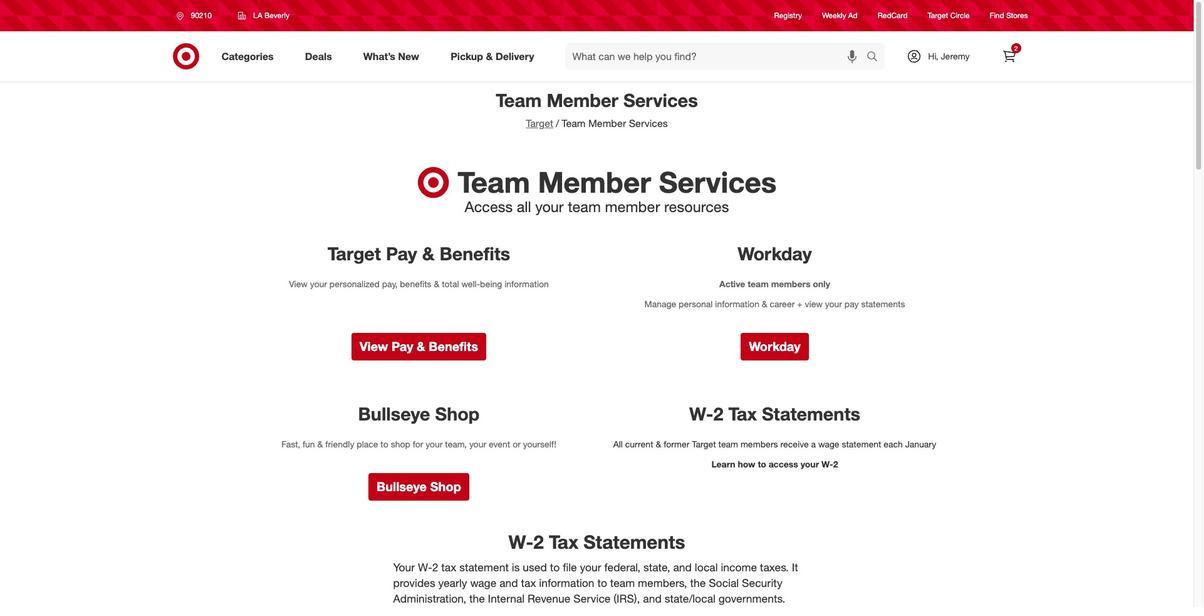 Task type: locate. For each thing, give the bounding box(es) containing it.
1 vertical spatial view
[[360, 339, 388, 354]]

1 horizontal spatial and
[[643, 593, 662, 606]]

team down federal, on the right
[[610, 577, 635, 590]]

members up how
[[741, 440, 778, 450]]

friendly
[[325, 440, 354, 450]]

team right /
[[562, 117, 586, 130]]

member
[[547, 89, 619, 112], [588, 117, 626, 130], [538, 165, 651, 200]]

the up state/local
[[690, 577, 706, 590]]

w-2 tax statements up all current & former target team members receive a wage statement each january
[[689, 404, 861, 426]]

2 vertical spatial services
[[659, 165, 777, 200]]

0 vertical spatial view
[[289, 279, 308, 289]]

to left shop
[[381, 440, 388, 450]]

0 horizontal spatial the
[[469, 593, 485, 606]]

stores
[[1007, 11, 1028, 20]]

0 vertical spatial shop
[[435, 404, 480, 426]]

1 vertical spatial statement
[[460, 562, 509, 575]]

2 down stores
[[1015, 45, 1018, 52]]

statement inside your w-2 tax statement is used to file your federal, state, and local income taxes. it provides yearly wage and tax information to team members, the social security administration, the internal revenue service (irs), and state/local government
[[460, 562, 509, 575]]

taxes.
[[760, 562, 789, 575]]

1 vertical spatial the
[[469, 593, 485, 606]]

1 horizontal spatial the
[[690, 577, 706, 590]]

and
[[673, 562, 692, 575], [500, 577, 518, 590], [643, 593, 662, 606]]

the left internal
[[469, 593, 485, 606]]

w-2 tax statements
[[689, 404, 861, 426], [509, 531, 685, 554]]

1 vertical spatial workday
[[749, 339, 801, 354]]

services inside '◎ team member services access all your team member resources'
[[659, 165, 777, 200]]

former
[[664, 440, 690, 450]]

2 horizontal spatial and
[[673, 562, 692, 575]]

your left event
[[469, 440, 486, 450]]

1 vertical spatial bullseye
[[377, 480, 427, 495]]

categories link
[[211, 43, 289, 70]]

your left pay
[[825, 299, 842, 309]]

&
[[486, 50, 493, 62], [422, 243, 435, 265], [434, 279, 440, 289], [762, 299, 768, 309], [417, 339, 425, 354], [317, 440, 323, 450], [656, 440, 661, 450]]

team inside your w-2 tax statement is used to file your federal, state, and local income taxes. it provides yearly wage and tax information to team members, the social security administration, the internal revenue service (irs), and state/local government
[[610, 577, 635, 590]]

shop up team,
[[435, 404, 480, 426]]

team left member
[[568, 198, 601, 216]]

information
[[505, 279, 549, 289], [715, 299, 760, 309], [539, 577, 595, 590]]

statements
[[861, 299, 905, 309]]

tax
[[441, 562, 456, 575], [521, 577, 536, 590]]

january
[[906, 440, 937, 450]]

2 up provides
[[432, 562, 438, 575]]

1 vertical spatial benefits
[[429, 339, 478, 354]]

a
[[811, 440, 816, 450]]

tax up file
[[549, 531, 579, 554]]

w- up provides
[[418, 562, 432, 575]]

wage
[[819, 440, 840, 450], [470, 577, 497, 590]]

statement left is
[[460, 562, 509, 575]]

your left "personalized" at the top left of the page
[[310, 279, 327, 289]]

manage personal information & career + view your pay statements
[[645, 299, 905, 309]]

team up 'learn'
[[719, 440, 738, 450]]

your w-2 tax statement is used to file your federal, state, and local income taxes. it provides yearly wage and tax information to team members, the social security administration, the internal revenue service (irs), and state/local government
[[393, 562, 798, 608]]

bullseye up shop
[[358, 404, 430, 426]]

0 vertical spatial members
[[771, 279, 811, 289]]

team member services target / team member services
[[496, 89, 698, 130]]

0 vertical spatial statement
[[842, 440, 882, 450]]

fast, fun & friendly place to shop for your team, your event or yourself!
[[282, 440, 556, 450]]

bullseye shop up the fast, fun & friendly place to shop for your team, your event or yourself!
[[358, 404, 480, 426]]

1 horizontal spatial statement
[[842, 440, 882, 450]]

members up career
[[771, 279, 811, 289]]

learn how to access your w-2
[[712, 460, 838, 470]]

find
[[990, 11, 1005, 20]]

used
[[523, 562, 547, 575]]

1 vertical spatial statements
[[584, 531, 685, 554]]

2 vertical spatial and
[[643, 593, 662, 606]]

view your personalized pay, benefits & total well-being information
[[289, 279, 549, 289]]

tax up "yearly"
[[441, 562, 456, 575]]

internal
[[488, 593, 525, 606]]

member
[[605, 198, 660, 216]]

w- up is
[[509, 531, 534, 554]]

wage up internal
[[470, 577, 497, 590]]

w-
[[689, 404, 714, 426], [822, 460, 833, 470], [509, 531, 534, 554], [418, 562, 432, 575]]

hi, jeremy
[[928, 51, 970, 61]]

how
[[738, 460, 756, 470]]

1 vertical spatial wage
[[470, 577, 497, 590]]

0 horizontal spatial statement
[[460, 562, 509, 575]]

target left circle
[[928, 11, 949, 20]]

target circle link
[[928, 10, 970, 21]]

being
[[480, 279, 502, 289]]

administration,
[[393, 593, 466, 606]]

◎
[[417, 165, 450, 200]]

workday up active team members only
[[738, 243, 812, 265]]

redcard
[[878, 11, 908, 20]]

statement left the each
[[842, 440, 882, 450]]

weekly
[[822, 11, 846, 20]]

2 vertical spatial member
[[538, 165, 651, 200]]

active
[[720, 279, 745, 289]]

1 vertical spatial bullseye shop
[[377, 480, 461, 495]]

team
[[496, 89, 542, 112], [562, 117, 586, 130], [458, 165, 530, 200]]

w-2 tax statements up federal, on the right
[[509, 531, 685, 554]]

circle
[[951, 11, 970, 20]]

information right being
[[505, 279, 549, 289]]

wage right a
[[819, 440, 840, 450]]

1 vertical spatial tax
[[521, 577, 536, 590]]

find stores
[[990, 11, 1028, 20]]

view
[[289, 279, 308, 289], [360, 339, 388, 354]]

1 vertical spatial shop
[[430, 480, 461, 495]]

0 vertical spatial pay
[[386, 243, 417, 265]]

0 vertical spatial wage
[[819, 440, 840, 450]]

0 horizontal spatial and
[[500, 577, 518, 590]]

new
[[398, 50, 419, 62]]

2 right access
[[833, 460, 838, 470]]

federal,
[[604, 562, 641, 575]]

or
[[513, 440, 521, 450]]

w- inside your w-2 tax statement is used to file your federal, state, and local income taxes. it provides yearly wage and tax information to team members, the social security administration, the internal revenue service (irs), and state/local government
[[418, 562, 432, 575]]

team up target link
[[496, 89, 542, 112]]

1 vertical spatial services
[[629, 117, 668, 130]]

statements up federal, on the right
[[584, 531, 685, 554]]

find stores link
[[990, 10, 1028, 21]]

pay for view
[[392, 339, 413, 354]]

0 vertical spatial member
[[547, 89, 619, 112]]

bullseye down shop
[[377, 480, 427, 495]]

receive
[[781, 440, 809, 450]]

state,
[[644, 562, 670, 575]]

0 vertical spatial and
[[673, 562, 692, 575]]

file
[[563, 562, 577, 575]]

0 horizontal spatial tax
[[549, 531, 579, 554]]

1 horizontal spatial wage
[[819, 440, 840, 450]]

your right file
[[580, 562, 601, 575]]

target circle
[[928, 11, 970, 20]]

1 vertical spatial w-2 tax statements
[[509, 531, 685, 554]]

tax up all current & former target team members receive a wage statement each january
[[729, 404, 757, 426]]

w- right access
[[822, 460, 833, 470]]

view
[[805, 299, 823, 309]]

90210
[[191, 11, 212, 20]]

1 vertical spatial members
[[741, 440, 778, 450]]

0 horizontal spatial view
[[289, 279, 308, 289]]

bullseye shop down the fast, fun & friendly place to shop for your team, your event or yourself!
[[377, 480, 461, 495]]

1 horizontal spatial tax
[[521, 577, 536, 590]]

0 vertical spatial tax
[[441, 562, 456, 575]]

1 vertical spatial and
[[500, 577, 518, 590]]

members
[[771, 279, 811, 289], [741, 440, 778, 450]]

services
[[624, 89, 698, 112], [629, 117, 668, 130], [659, 165, 777, 200]]

team right ◎
[[458, 165, 530, 200]]

workday
[[738, 243, 812, 265], [749, 339, 801, 354]]

fun
[[303, 440, 315, 450]]

is
[[512, 562, 520, 575]]

pay for target
[[386, 243, 417, 265]]

1 vertical spatial pay
[[392, 339, 413, 354]]

1 horizontal spatial tax
[[729, 404, 757, 426]]

1 horizontal spatial statements
[[762, 404, 861, 426]]

workday down manage personal information & career + view your pay statements
[[749, 339, 801, 354]]

target left /
[[526, 117, 553, 130]]

2 up used
[[534, 531, 544, 554]]

information down active
[[715, 299, 760, 309]]

and up internal
[[500, 577, 518, 590]]

what's new link
[[353, 43, 435, 70]]

registry link
[[774, 10, 802, 21]]

information down file
[[539, 577, 595, 590]]

2 inside 2 link
[[1015, 45, 1018, 52]]

statements up a
[[762, 404, 861, 426]]

team
[[568, 198, 601, 216], [748, 279, 769, 289], [719, 440, 738, 450], [610, 577, 635, 590]]

view for view your personalized pay, benefits & total well-being information
[[289, 279, 308, 289]]

personalized
[[330, 279, 380, 289]]

access
[[465, 198, 513, 216]]

members,
[[638, 577, 687, 590]]

tax down used
[[521, 577, 536, 590]]

0 vertical spatial benefits
[[440, 243, 510, 265]]

service
[[574, 593, 611, 606]]

jeremy
[[941, 51, 970, 61]]

0 vertical spatial w-2 tax statements
[[689, 404, 861, 426]]

target
[[928, 11, 949, 20], [526, 117, 553, 130], [328, 243, 381, 265], [692, 440, 716, 450]]

place
[[357, 440, 378, 450]]

your right all
[[535, 198, 564, 216]]

career
[[770, 299, 795, 309]]

your right for
[[426, 440, 443, 450]]

0 vertical spatial team
[[496, 89, 542, 112]]

and left the local
[[673, 562, 692, 575]]

1 horizontal spatial view
[[360, 339, 388, 354]]

0 horizontal spatial wage
[[470, 577, 497, 590]]

2 vertical spatial team
[[458, 165, 530, 200]]

your down a
[[801, 460, 819, 470]]

0 horizontal spatial tax
[[441, 562, 456, 575]]

provides
[[393, 577, 435, 590]]

team,
[[445, 440, 467, 450]]

member inside '◎ team member services access all your team member resources'
[[538, 165, 651, 200]]

0 horizontal spatial w-2 tax statements
[[509, 531, 685, 554]]

1 vertical spatial member
[[588, 117, 626, 130]]

2 vertical spatial information
[[539, 577, 595, 590]]

1 vertical spatial tax
[[549, 531, 579, 554]]

and down the members,
[[643, 593, 662, 606]]

shop down team,
[[430, 480, 461, 495]]

pay
[[845, 299, 859, 309]]

1 horizontal spatial w-2 tax statements
[[689, 404, 861, 426]]



Task type: describe. For each thing, give the bounding box(es) containing it.
0 vertical spatial information
[[505, 279, 549, 289]]

◎ team member services access all your team member resources
[[417, 165, 777, 216]]

team right active
[[748, 279, 769, 289]]

to up the service
[[598, 577, 607, 590]]

team inside '◎ team member services access all your team member resources'
[[568, 198, 601, 216]]

benefits for target pay & benefits
[[440, 243, 510, 265]]

hi,
[[928, 51, 939, 61]]

redcard link
[[878, 10, 908, 21]]

for
[[413, 440, 423, 450]]

What can we help you find? suggestions appear below search field
[[565, 43, 870, 70]]

delivery
[[496, 50, 534, 62]]

revenue
[[528, 593, 571, 606]]

what's
[[363, 50, 395, 62]]

pickup
[[451, 50, 483, 62]]

active team members only
[[720, 279, 830, 289]]

income
[[721, 562, 757, 575]]

1 vertical spatial team
[[562, 117, 586, 130]]

benefits
[[400, 279, 432, 289]]

yourself!
[[523, 440, 556, 450]]

view for view pay & benefits
[[360, 339, 388, 354]]

to left file
[[550, 562, 560, 575]]

weekly ad link
[[822, 10, 858, 21]]

deals link
[[294, 43, 348, 70]]

yearly
[[438, 577, 467, 590]]

each
[[884, 440, 903, 450]]

registry
[[774, 11, 802, 20]]

information inside your w-2 tax statement is used to file your federal, state, and local income taxes. it provides yearly wage and tax information to team members, the social security administration, the internal revenue service (irs), and state/local government
[[539, 577, 595, 590]]

all
[[517, 198, 531, 216]]

0 vertical spatial statements
[[762, 404, 861, 426]]

only
[[813, 279, 830, 289]]

90210 button
[[168, 4, 225, 27]]

current
[[625, 440, 653, 450]]

2 link
[[996, 43, 1023, 70]]

0 vertical spatial services
[[624, 89, 698, 112]]

search
[[861, 51, 892, 64]]

target up "personalized" at the top left of the page
[[328, 243, 381, 265]]

0 horizontal spatial statements
[[584, 531, 685, 554]]

shop
[[391, 440, 410, 450]]

all current & former target team members receive a wage statement each january
[[613, 440, 937, 450]]

security
[[742, 577, 783, 590]]

weekly ad
[[822, 11, 858, 20]]

0 vertical spatial the
[[690, 577, 706, 590]]

pickup & delivery link
[[440, 43, 550, 70]]

fast,
[[282, 440, 300, 450]]

search button
[[861, 43, 892, 73]]

1 vertical spatial information
[[715, 299, 760, 309]]

it
[[792, 562, 798, 575]]

pickup & delivery
[[451, 50, 534, 62]]

w- up former at the bottom right
[[689, 404, 714, 426]]

2 up 'learn'
[[714, 404, 724, 426]]

la beverly button
[[230, 4, 298, 27]]

(irs),
[[614, 593, 640, 606]]

what's new
[[363, 50, 419, 62]]

your inside your w-2 tax statement is used to file your federal, state, and local income taxes. it provides yearly wage and tax information to team members, the social security administration, the internal revenue service (irs), and state/local government
[[580, 562, 601, 575]]

target inside team member services target / team member services
[[526, 117, 553, 130]]

local
[[695, 562, 718, 575]]

target right former at the bottom right
[[692, 440, 716, 450]]

2 inside your w-2 tax statement is used to file your federal, state, and local income taxes. it provides yearly wage and tax information to team members, the social security administration, the internal revenue service (irs), and state/local government
[[432, 562, 438, 575]]

0 vertical spatial bullseye shop
[[358, 404, 480, 426]]

beverly
[[265, 11, 290, 20]]

view pay & benefits
[[360, 339, 478, 354]]

learn
[[712, 460, 736, 470]]

wage inside your w-2 tax statement is used to file your federal, state, and local income taxes. it provides yearly wage and tax information to team members, the social security administration, the internal revenue service (irs), and state/local government
[[470, 577, 497, 590]]

access
[[769, 460, 798, 470]]

manage
[[645, 299, 676, 309]]

0 vertical spatial bullseye
[[358, 404, 430, 426]]

all
[[613, 440, 623, 450]]

0 vertical spatial workday
[[738, 243, 812, 265]]

well-
[[462, 279, 480, 289]]

+
[[797, 299, 803, 309]]

team inside '◎ team member services access all your team member resources'
[[458, 165, 530, 200]]

/
[[556, 117, 559, 130]]

your inside '◎ team member services access all your team member resources'
[[535, 198, 564, 216]]

total
[[442, 279, 459, 289]]

event
[[489, 440, 510, 450]]

deals
[[305, 50, 332, 62]]

categories
[[222, 50, 274, 62]]

target link
[[526, 117, 553, 130]]

pay,
[[382, 279, 398, 289]]

la
[[253, 11, 262, 20]]

0 vertical spatial tax
[[729, 404, 757, 426]]

resources
[[664, 198, 729, 216]]

target pay & benefits
[[328, 243, 510, 265]]

your
[[393, 562, 415, 575]]

bullseye shop link
[[369, 474, 469, 502]]

la beverly
[[253, 11, 290, 20]]

personal
[[679, 299, 713, 309]]

state/local
[[665, 593, 716, 606]]

workday link
[[741, 333, 809, 361]]

ad
[[849, 11, 858, 20]]

social
[[709, 577, 739, 590]]

to right how
[[758, 460, 766, 470]]

benefits for view pay & benefits
[[429, 339, 478, 354]]



Task type: vqa. For each thing, say whether or not it's contained in the screenshot.
-
no



